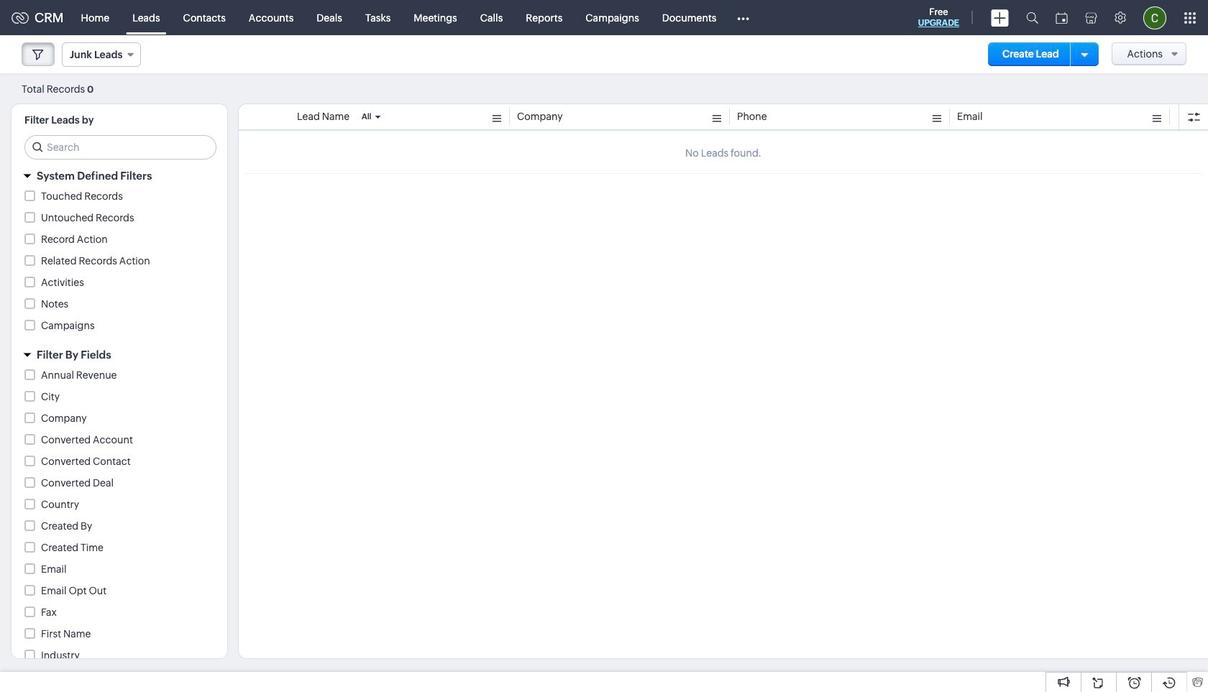 Task type: locate. For each thing, give the bounding box(es) containing it.
None field
[[62, 42, 141, 67]]

create menu element
[[983, 0, 1018, 35]]

search element
[[1018, 0, 1047, 35]]

profile image
[[1144, 6, 1167, 29]]



Task type: describe. For each thing, give the bounding box(es) containing it.
Other Modules field
[[728, 6, 759, 29]]

search image
[[1027, 12, 1039, 24]]

profile element
[[1135, 0, 1176, 35]]

logo image
[[12, 12, 29, 23]]

calendar image
[[1056, 12, 1068, 23]]

Search text field
[[25, 136, 216, 159]]

create menu image
[[991, 9, 1009, 26]]



Task type: vqa. For each thing, say whether or not it's contained in the screenshot.
Calendar icon at the top right of page
yes



